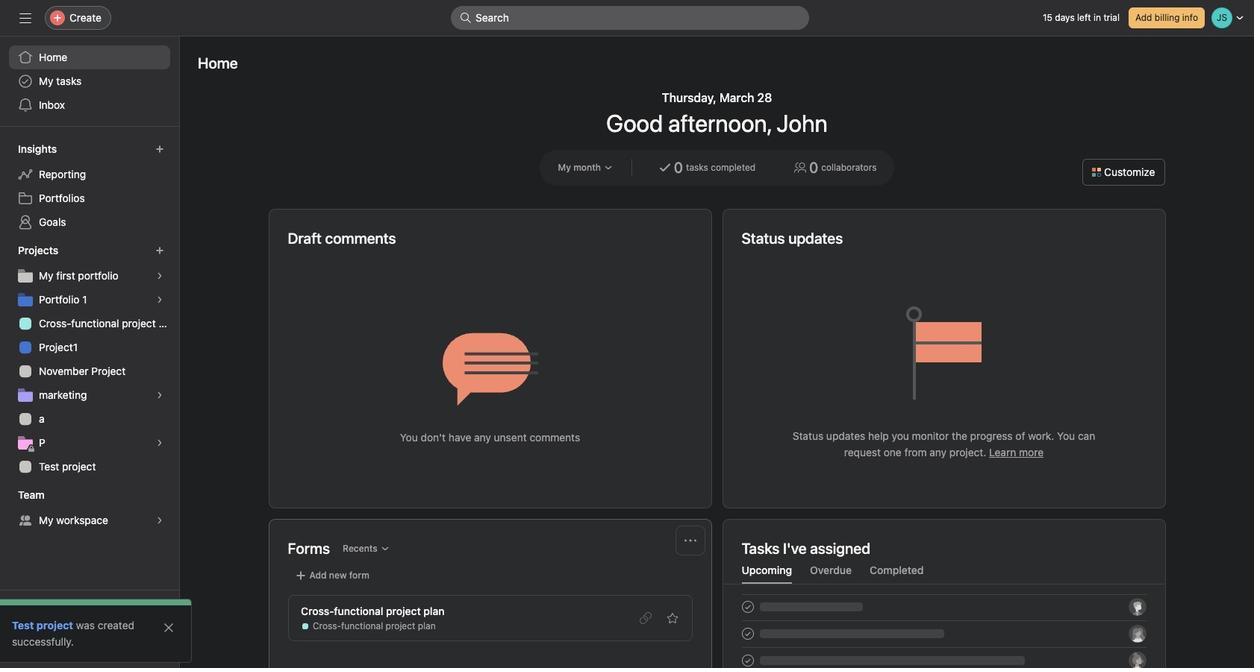 Task type: describe. For each thing, give the bounding box(es) containing it.
hide sidebar image
[[19, 12, 31, 24]]

see details, portfolio 1 image
[[155, 296, 164, 305]]

projects element
[[0, 237, 179, 482]]

see details, my first portfolio image
[[155, 272, 164, 281]]

new project or portfolio image
[[155, 246, 164, 255]]

teams element
[[0, 482, 179, 536]]

insights element
[[0, 136, 179, 237]]

prominent image
[[460, 12, 472, 24]]

actions image
[[684, 535, 696, 547]]

copy form link image
[[639, 613, 651, 625]]



Task type: locate. For each thing, give the bounding box(es) containing it.
close image
[[163, 623, 175, 634]]

see details, my workspace image
[[155, 517, 164, 525]]

global element
[[0, 37, 179, 126]]

list box
[[451, 6, 809, 30]]

new insights image
[[155, 145, 164, 154]]

see details, marketing image
[[155, 391, 164, 400]]

see details, p image
[[155, 439, 164, 448]]

add to favorites image
[[666, 613, 678, 625]]



Task type: vqa. For each thing, say whether or not it's contained in the screenshot.
ADD TO FAVORITES icon
yes



